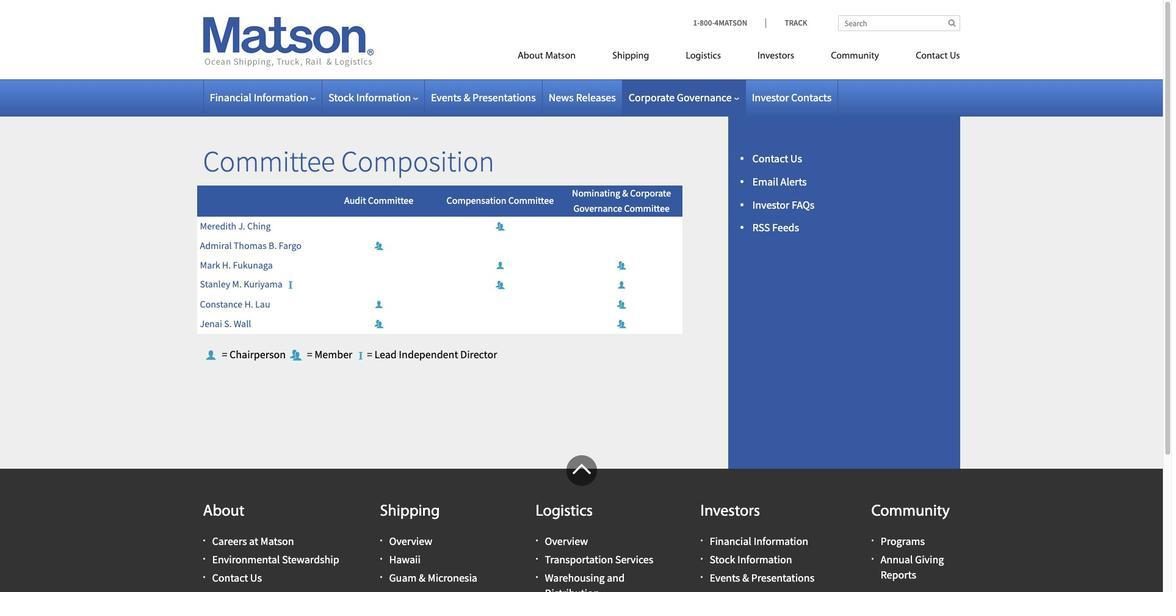 Task type: locate. For each thing, give the bounding box(es) containing it.
investor up rss feeds
[[752, 198, 790, 212]]

= for = lead independent director
[[367, 347, 372, 361]]

None search field
[[838, 15, 960, 31]]

back to top image
[[566, 455, 597, 486]]

shipping up hawaii link
[[380, 503, 440, 520]]

services
[[615, 552, 653, 567]]

us down search image at the right top of page
[[950, 51, 960, 61]]

overview link up transportation
[[545, 534, 588, 548]]

0 horizontal spatial matson
[[260, 534, 294, 548]]

investor for investor faqs
[[752, 198, 790, 212]]

1 horizontal spatial contact
[[752, 151, 788, 165]]

rss feeds link
[[752, 221, 799, 235]]

h. for lau
[[244, 298, 253, 310]]

corporate governance link
[[629, 90, 739, 104]]

0 vertical spatial logistics
[[686, 51, 721, 61]]

1 vertical spatial contact us link
[[752, 151, 802, 165]]

warehousing
[[545, 571, 605, 585]]

stock information link inside footer
[[710, 552, 792, 567]]

investors inside top menu navigation
[[758, 51, 794, 61]]

1 horizontal spatial h.
[[244, 298, 253, 310]]

about for about matson
[[518, 51, 543, 61]]

0 vertical spatial corporate
[[629, 90, 675, 104]]

investors
[[758, 51, 794, 61], [701, 503, 760, 520]]

guam & micronesia link
[[389, 571, 477, 585]]

thomas
[[234, 239, 267, 252]]

0 horizontal spatial h.
[[222, 259, 231, 271]]

us
[[950, 51, 960, 61], [791, 151, 802, 165], [250, 571, 262, 585]]

logistics down back to top image
[[536, 503, 593, 520]]

0 horizontal spatial governance
[[573, 202, 622, 214]]

contact us link down environmental at the left
[[212, 571, 262, 585]]

1 horizontal spatial stock information link
[[710, 552, 792, 567]]

1 horizontal spatial =
[[307, 347, 312, 361]]

2 overview from the left
[[545, 534, 588, 548]]

h. left lau in the left of the page
[[244, 298, 253, 310]]

1 vertical spatial h.
[[244, 298, 253, 310]]

= left lead
[[367, 347, 372, 361]]

shipping inside top menu navigation
[[612, 51, 649, 61]]

overview link up hawaii
[[389, 534, 432, 548]]

1 vertical spatial contact us
[[752, 151, 802, 165]]

0 horizontal spatial logistics
[[536, 503, 593, 520]]

kuriyama
[[244, 278, 283, 290]]

contact down search search field
[[916, 51, 948, 61]]

3 = from the left
[[367, 347, 372, 361]]

2 horizontal spatial contact
[[916, 51, 948, 61]]

2 = from the left
[[307, 347, 312, 361]]

overview transportation services warehousing and distribution
[[545, 534, 653, 592]]

contact us link
[[898, 45, 960, 70], [752, 151, 802, 165], [212, 571, 262, 585]]

0 vertical spatial contact
[[916, 51, 948, 61]]

1 horizontal spatial about
[[518, 51, 543, 61]]

1 vertical spatial us
[[791, 151, 802, 165]]

news
[[549, 90, 574, 104]]

0 vertical spatial stock
[[328, 90, 354, 104]]

matson
[[545, 51, 576, 61], [260, 534, 294, 548]]

1-800-4matson link
[[693, 18, 766, 28]]

constance h. lau link
[[200, 298, 270, 310]]

1 horizontal spatial events
[[710, 571, 740, 585]]

committee
[[203, 143, 335, 179], [368, 194, 413, 207], [508, 194, 554, 207], [624, 202, 670, 214]]

0 horizontal spatial chairperson image
[[494, 258, 506, 270]]

0 horizontal spatial financial information link
[[210, 90, 316, 104]]

&
[[464, 90, 470, 104], [622, 187, 628, 199], [419, 571, 425, 585], [742, 571, 749, 585]]

1 horizontal spatial financial
[[710, 534, 751, 548]]

overview
[[389, 534, 432, 548], [545, 534, 588, 548]]

stock
[[328, 90, 354, 104], [710, 552, 735, 567]]

0 horizontal spatial contact us link
[[212, 571, 262, 585]]

1 vertical spatial financial
[[710, 534, 751, 548]]

0 vertical spatial chairperson image
[[494, 258, 506, 270]]

shipping up releases
[[612, 51, 649, 61]]

financial inside financial information stock information events & presentations
[[710, 534, 751, 548]]

nominating & corporate governance committee link
[[572, 187, 671, 214]]

member image
[[615, 258, 628, 270], [494, 278, 506, 290], [615, 297, 628, 309], [373, 317, 385, 329]]

1 vertical spatial about
[[203, 503, 244, 520]]

contact us link down search image at the right top of page
[[898, 45, 960, 70]]

events & presentations link
[[431, 90, 536, 104], [710, 571, 815, 585]]

micronesia
[[428, 571, 477, 585]]

h.
[[222, 259, 231, 271], [244, 298, 253, 310]]

1 horizontal spatial matson
[[545, 51, 576, 61]]

1 horizontal spatial logistics
[[686, 51, 721, 61]]

1 horizontal spatial overview
[[545, 534, 588, 548]]

annual
[[881, 552, 913, 567]]

information for stock information
[[356, 90, 411, 104]]

investors up financial information stock information events & presentations
[[701, 503, 760, 520]]

contact up email
[[752, 151, 788, 165]]

contact us down search image at the right top of page
[[916, 51, 960, 61]]

2 vertical spatial contact
[[212, 571, 248, 585]]

0 vertical spatial financial
[[210, 90, 251, 104]]

0 horizontal spatial events & presentations link
[[431, 90, 536, 104]]

overview up transportation
[[545, 534, 588, 548]]

investor down investors link
[[752, 90, 789, 104]]

m.
[[232, 278, 242, 290]]

0 vertical spatial matson
[[545, 51, 576, 61]]

investors inside footer
[[701, 503, 760, 520]]

1 vertical spatial investors
[[701, 503, 760, 520]]

financial information
[[210, 90, 308, 104]]

footer
[[0, 455, 1163, 592]]

admiral
[[200, 239, 232, 252]]

annual giving reports link
[[881, 552, 944, 582]]

jenai
[[200, 317, 222, 330]]

independent
[[399, 347, 458, 361]]

1 vertical spatial events
[[710, 571, 740, 585]]

corporate
[[629, 90, 675, 104], [630, 187, 671, 199]]

governance down nominating
[[573, 202, 622, 214]]

logistics inside footer
[[536, 503, 593, 520]]

1 horizontal spatial member image
[[494, 219, 506, 231]]

information
[[254, 90, 308, 104], [356, 90, 411, 104], [754, 534, 808, 548], [737, 552, 792, 567]]

stanley m. kuriyama
[[200, 278, 285, 290]]

1 horizontal spatial overview link
[[545, 534, 588, 548]]

0 vertical spatial contact us
[[916, 51, 960, 61]]

0 vertical spatial about
[[518, 51, 543, 61]]

1 horizontal spatial shipping
[[612, 51, 649, 61]]

investor contacts link
[[752, 90, 832, 104]]

1 overview link from the left
[[389, 534, 432, 548]]

financial information link for the left events & presentations 'link'
[[210, 90, 316, 104]]

0 vertical spatial h.
[[222, 259, 231, 271]]

audit committee link
[[344, 194, 413, 207]]

0 vertical spatial presentations
[[473, 90, 536, 104]]

rss feeds
[[752, 221, 799, 235]]

0 vertical spatial investor
[[752, 90, 789, 104]]

matson up environmental stewardship link
[[260, 534, 294, 548]]

logistics inside top menu navigation
[[686, 51, 721, 61]]

0 horizontal spatial contact
[[212, 571, 248, 585]]

corporate down shipping link
[[629, 90, 675, 104]]

0 vertical spatial events & presentations link
[[431, 90, 536, 104]]

0 horizontal spatial presentations
[[473, 90, 536, 104]]

lau
[[255, 298, 270, 310]]

1 vertical spatial presentations
[[751, 571, 815, 585]]

about
[[518, 51, 543, 61], [203, 503, 244, 520]]

matson up news
[[545, 51, 576, 61]]

= down jenai s. wall
[[222, 347, 227, 361]]

us up alerts
[[791, 151, 802, 165]]

1 vertical spatial community
[[871, 503, 950, 520]]

overview inside overview hawaii guam & micronesia
[[389, 534, 432, 548]]

overview for transportation
[[545, 534, 588, 548]]

constance h. lau
[[200, 298, 270, 310]]

2 horizontal spatial member image
[[615, 317, 628, 329]]

jenai s. wall
[[200, 317, 251, 330]]

contact us inside 'link'
[[916, 51, 960, 61]]

j.
[[238, 220, 245, 232]]

corporate inside the nominating & corporate governance committee
[[630, 187, 671, 199]]

releases
[[576, 90, 616, 104]]

1 horizontal spatial chairperson image
[[615, 278, 628, 290]]

email alerts link
[[752, 174, 807, 189]]

1 vertical spatial member image
[[373, 239, 385, 251]]

0 vertical spatial financial information link
[[210, 90, 316, 104]]

about inside footer
[[203, 503, 244, 520]]

member image
[[494, 219, 506, 231], [373, 239, 385, 251], [615, 317, 628, 329]]

0 horizontal spatial member image
[[373, 239, 385, 251]]

0 vertical spatial us
[[950, 51, 960, 61]]

0 vertical spatial contact us link
[[898, 45, 960, 70]]

overview up hawaii
[[389, 534, 432, 548]]

= left member
[[307, 347, 312, 361]]

shipping
[[612, 51, 649, 61], [380, 503, 440, 520]]

contact us up email alerts
[[752, 151, 802, 165]]

community up programs link
[[871, 503, 950, 520]]

1 overview from the left
[[389, 534, 432, 548]]

1 horizontal spatial stock
[[710, 552, 735, 567]]

investor contacts
[[752, 90, 832, 104]]

governance down the logistics link
[[677, 90, 732, 104]]

1 vertical spatial stock information link
[[710, 552, 792, 567]]

0 vertical spatial governance
[[677, 90, 732, 104]]

us inside 'link'
[[950, 51, 960, 61]]

shipping inside footer
[[380, 503, 440, 520]]

1 vertical spatial investor
[[752, 198, 790, 212]]

us down environmental at the left
[[250, 571, 262, 585]]

h. right mark
[[222, 259, 231, 271]]

compensation committee link
[[447, 194, 554, 207]]

investors down track "link"
[[758, 51, 794, 61]]

footer containing about
[[0, 455, 1163, 592]]

0 vertical spatial investors
[[758, 51, 794, 61]]

0 horizontal spatial financial
[[210, 90, 251, 104]]

investor
[[752, 90, 789, 104], [752, 198, 790, 212]]

stock information link for the left events & presentations 'link'
[[328, 90, 418, 104]]

contact down environmental at the left
[[212, 571, 248, 585]]

1 = from the left
[[222, 347, 227, 361]]

1 vertical spatial corporate
[[630, 187, 671, 199]]

compensation
[[447, 194, 506, 207]]

stock information
[[328, 90, 411, 104]]

2 horizontal spatial us
[[950, 51, 960, 61]]

stewardship
[[282, 552, 339, 567]]

track link
[[766, 18, 807, 28]]

1 vertical spatial logistics
[[536, 503, 593, 520]]

overview inside overview transportation services warehousing and distribution
[[545, 534, 588, 548]]

0 vertical spatial shipping
[[612, 51, 649, 61]]

contact us link up email alerts
[[752, 151, 802, 165]]

information for financial information stock information events & presentations
[[754, 534, 808, 548]]

0 horizontal spatial about
[[203, 503, 244, 520]]

financial for financial information stock information events & presentations
[[710, 534, 751, 548]]

programs
[[881, 534, 925, 548]]

= for = member
[[307, 347, 312, 361]]

logistics
[[686, 51, 721, 61], [536, 503, 593, 520]]

chairperson image
[[494, 258, 506, 270], [615, 278, 628, 290]]

= lead independent director
[[367, 347, 497, 361]]

chairperson image
[[373, 297, 385, 309]]

stanley m. kuriyama link
[[200, 278, 285, 290]]

0 vertical spatial events
[[431, 90, 461, 104]]

2 overview link from the left
[[545, 534, 588, 548]]

community down search search field
[[831, 51, 879, 61]]

1 horizontal spatial contact us
[[916, 51, 960, 61]]

1 vertical spatial stock
[[710, 552, 735, 567]]

contacts
[[791, 90, 832, 104]]

1 vertical spatial shipping
[[380, 503, 440, 520]]

rss
[[752, 221, 770, 235]]

distribution
[[545, 586, 599, 592]]

stock information link
[[328, 90, 418, 104], [710, 552, 792, 567]]

1 horizontal spatial contact us link
[[752, 151, 802, 165]]

chairperson
[[230, 347, 286, 361]]

overview link
[[389, 534, 432, 548], [545, 534, 588, 548]]

1 vertical spatial governance
[[573, 202, 622, 214]]

1 vertical spatial chairperson image
[[615, 278, 628, 290]]

0 horizontal spatial shipping
[[380, 503, 440, 520]]

2 horizontal spatial contact us link
[[898, 45, 960, 70]]

1 horizontal spatial presentations
[[751, 571, 815, 585]]

0 horizontal spatial overview link
[[389, 534, 432, 548]]

0 horizontal spatial stock information link
[[328, 90, 418, 104]]

0 horizontal spatial stock
[[328, 90, 354, 104]]

2 horizontal spatial =
[[367, 347, 372, 361]]

events
[[431, 90, 461, 104], [710, 571, 740, 585]]

0 horizontal spatial overview
[[389, 534, 432, 548]]

0 vertical spatial stock information link
[[328, 90, 418, 104]]

logistics down 800-
[[686, 51, 721, 61]]

& inside financial information stock information events & presentations
[[742, 571, 749, 585]]

1 horizontal spatial us
[[791, 151, 802, 165]]

2 vertical spatial us
[[250, 571, 262, 585]]

1 vertical spatial financial information link
[[710, 534, 808, 548]]

1 vertical spatial matson
[[260, 534, 294, 548]]

0 vertical spatial community
[[831, 51, 879, 61]]

corporate right nominating
[[630, 187, 671, 199]]

0 horizontal spatial =
[[222, 347, 227, 361]]

1 horizontal spatial financial information link
[[710, 534, 808, 548]]

1 vertical spatial events & presentations link
[[710, 571, 815, 585]]

presentations
[[473, 90, 536, 104], [751, 571, 815, 585]]

0 horizontal spatial us
[[250, 571, 262, 585]]

about inside top menu navigation
[[518, 51, 543, 61]]



Task type: describe. For each thing, give the bounding box(es) containing it.
overview link for logistics
[[545, 534, 588, 548]]

careers
[[212, 534, 247, 548]]

transportation services link
[[545, 552, 653, 567]]

at
[[249, 534, 258, 548]]

lead
[[375, 347, 397, 361]]

stock inside financial information stock information events & presentations
[[710, 552, 735, 567]]

faqs
[[792, 198, 815, 212]]

0 horizontal spatial events
[[431, 90, 461, 104]]

1 vertical spatial contact
[[752, 151, 788, 165]]

email alerts
[[752, 174, 807, 189]]

contact inside 'link'
[[916, 51, 948, 61]]

financial information stock information events & presentations
[[710, 534, 815, 585]]

director
[[460, 347, 497, 361]]

constance
[[200, 298, 243, 310]]

s.
[[224, 317, 232, 330]]

b.
[[269, 239, 277, 252]]

warehousing and distribution link
[[545, 571, 625, 592]]

financial for financial information
[[210, 90, 251, 104]]

us inside "careers at matson environmental stewardship contact us"
[[250, 571, 262, 585]]

member
[[315, 347, 352, 361]]

community link
[[813, 45, 898, 70]]

overview hawaii guam & micronesia
[[389, 534, 477, 585]]

1 horizontal spatial governance
[[677, 90, 732, 104]]

mark
[[200, 259, 220, 271]]

meredith  j.  ching
[[200, 220, 271, 232]]

email
[[752, 174, 778, 189]]

2 vertical spatial member image
[[615, 317, 628, 329]]

transportation
[[545, 552, 613, 567]]

top menu navigation
[[463, 45, 960, 70]]

committee inside the nominating & corporate governance committee
[[624, 202, 670, 214]]

audit committee
[[344, 194, 413, 207]]

investor faqs
[[752, 198, 815, 212]]

1-
[[693, 18, 700, 28]]

investor for investor contacts
[[752, 90, 789, 104]]

corporate governance
[[629, 90, 732, 104]]

compensation committee
[[447, 194, 554, 207]]

community inside top menu navigation
[[831, 51, 879, 61]]

giving
[[915, 552, 944, 567]]

shipping link
[[594, 45, 668, 70]]

meredith
[[200, 220, 236, 232]]

about matson
[[518, 51, 576, 61]]

community inside footer
[[871, 503, 950, 520]]

matson image
[[203, 17, 374, 67]]

fukunaga
[[233, 259, 273, 271]]

news releases link
[[549, 90, 616, 104]]

nominating
[[572, 187, 620, 199]]

800-
[[700, 18, 715, 28]]

logistics link
[[668, 45, 739, 70]]

wall
[[234, 317, 251, 330]]

1-800-4matson
[[693, 18, 747, 28]]

investor faqs link
[[752, 198, 815, 212]]

stanley
[[200, 278, 230, 290]]

feeds
[[772, 221, 799, 235]]

overview link for shipping
[[389, 534, 432, 548]]

= for = chairperson
[[222, 347, 227, 361]]

news releases
[[549, 90, 616, 104]]

about matson link
[[499, 45, 594, 70]]

governance inside the nominating & corporate governance committee
[[573, 202, 622, 214]]

0 vertical spatial member image
[[494, 219, 506, 231]]

environmental stewardship link
[[212, 552, 339, 567]]

hawaii
[[389, 552, 421, 567]]

nominating & corporate governance committee
[[572, 187, 671, 214]]

careers at matson environmental stewardship contact us
[[212, 534, 339, 585]]

investors link
[[739, 45, 813, 70]]

guam
[[389, 571, 417, 585]]

alerts
[[781, 174, 807, 189]]

environmental
[[212, 552, 280, 567]]

mark h. fukunaga link
[[200, 259, 273, 271]]

& inside overview hawaii guam & micronesia
[[419, 571, 425, 585]]

matson inside top menu navigation
[[545, 51, 576, 61]]

hawaii link
[[389, 552, 421, 567]]

overview for hawaii
[[389, 534, 432, 548]]

programs link
[[881, 534, 925, 548]]

information for financial information
[[254, 90, 308, 104]]

h. for fukunaga
[[222, 259, 231, 271]]

1 horizontal spatial events & presentations link
[[710, 571, 815, 585]]

about for about
[[203, 503, 244, 520]]

jenai s. wall link
[[200, 317, 251, 330]]

committee composition
[[203, 143, 494, 179]]

2 vertical spatial contact us link
[[212, 571, 262, 585]]

and
[[607, 571, 625, 585]]

matson inside "careers at matson environmental stewardship contact us"
[[260, 534, 294, 548]]

track
[[785, 18, 807, 28]]

Search search field
[[838, 15, 960, 31]]

events inside financial information stock information events & presentations
[[710, 571, 740, 585]]

financial information link for the rightmost events & presentations 'link'
[[710, 534, 808, 548]]

ching
[[247, 220, 271, 232]]

contact inside "careers at matson environmental stewardship contact us"
[[212, 571, 248, 585]]

stock information link for the rightmost events & presentations 'link'
[[710, 552, 792, 567]]

= member
[[307, 347, 352, 361]]

presentations inside financial information stock information events & presentations
[[751, 571, 815, 585]]

mark h. fukunaga
[[200, 259, 273, 271]]

4matson
[[715, 18, 747, 28]]

audit
[[344, 194, 366, 207]]

reports
[[881, 568, 916, 582]]

0 horizontal spatial contact us
[[752, 151, 802, 165]]

programs annual giving reports
[[881, 534, 944, 582]]

admiral thomas b. fargo
[[200, 239, 302, 252]]

& inside the nominating & corporate governance committee
[[622, 187, 628, 199]]

careers at matson link
[[212, 534, 294, 548]]

fargo
[[279, 239, 302, 252]]

meredith  j.  ching link
[[200, 220, 271, 232]]

search image
[[948, 19, 956, 27]]



Task type: vqa. For each thing, say whether or not it's contained in the screenshot.
the M.
yes



